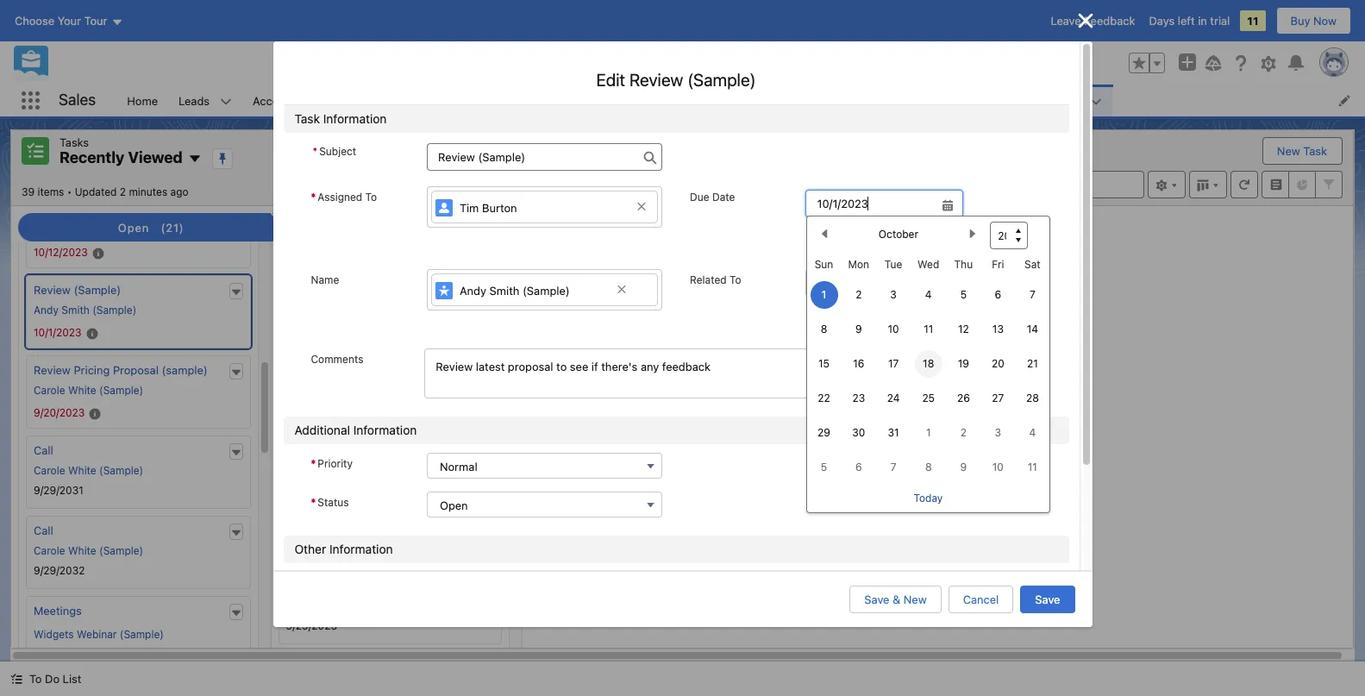 Task type: vqa. For each thing, say whether or not it's contained in the screenshot.


Task type: locate. For each thing, give the bounding box(es) containing it.
11 down "28" button
[[1028, 461, 1038, 474]]

1 vertical spatial 4
[[1030, 426, 1036, 439]]

3 button
[[880, 281, 908, 309], [985, 419, 1012, 447]]

1 horizontal spatial 1
[[926, 426, 931, 439]]

11 up the 18
[[924, 323, 934, 336]]

recently viewed|tasks|list view element
[[10, 129, 1354, 670]]

5 button down '29' button
[[811, 454, 838, 481]]

8 up "today"
[[926, 461, 932, 474]]

2 carole from the top
[[34, 464, 65, 477]]

2 vertical spatial to
[[29, 672, 42, 686]]

8
[[821, 323, 828, 336], [926, 461, 932, 474]]

1 horizontal spatial 4
[[1030, 426, 1036, 439]]

0 vertical spatial 6 button
[[985, 281, 1012, 309]]

leave
[[1051, 14, 1082, 28]]

8 down 2023-10-01 cell
[[821, 323, 828, 336]]

contacts list item
[[334, 85, 425, 116]]

carole white (sample) link up 9/29/2032
[[34, 544, 143, 557]]

0 vertical spatial 8
[[821, 323, 828, 336]]

widgets down 'meetings' link
[[34, 628, 74, 641]]

1 vertical spatial andy smith (sample)
[[34, 304, 137, 317]]

0 vertical spatial to
[[365, 191, 377, 204]]

1 horizontal spatial new
[[1278, 144, 1301, 158]]

open inside recently viewed|tasks|list view element
[[118, 221, 149, 235]]

1 vertical spatial new
[[904, 593, 927, 606]]

1 horizontal spatial task
[[1304, 144, 1328, 158]]

2 save from the left
[[1036, 593, 1061, 606]]

19
[[958, 357, 970, 370]]

andy smith (sample) link down tim burton link
[[431, 274, 658, 306]]

1 text default image from the top
[[230, 286, 242, 298]]

list
[[117, 85, 1366, 116]]

6 button
[[985, 281, 1012, 309], [845, 454, 873, 481]]

to
[[365, 191, 377, 204], [730, 274, 742, 287], [29, 672, 42, 686]]

6 button down fri
[[985, 281, 1012, 309]]

task
[[295, 111, 320, 126], [1304, 144, 1328, 158]]

to right related at the top of the page
[[730, 274, 742, 287]]

0 vertical spatial 2 button
[[845, 281, 873, 309]]

19 button
[[950, 350, 978, 378]]

0 horizontal spatial 6
[[856, 461, 862, 474]]

carole white (sample) up 9/29/2032
[[34, 544, 143, 557]]

1 vertical spatial carole white (sample) link
[[34, 464, 143, 477]]

name
[[311, 274, 339, 287]]

3 down tue
[[891, 288, 897, 301]]

&
[[893, 593, 901, 606]]

1 horizontal spatial 5
[[961, 288, 967, 301]]

1 horizontal spatial 5 button
[[950, 281, 978, 309]]

save inside "button"
[[865, 593, 890, 606]]

widgets inside acme - 1,200 widgets (sample) 9/25/2023
[[354, 523, 394, 536]]

contacts link
[[334, 85, 402, 116]]

2 carole white (sample) from the top
[[34, 464, 143, 477]]

8 for the top 8 button
[[821, 323, 828, 336]]

2 call link from the top
[[34, 524, 53, 538]]

0 vertical spatial andy smith (sample)
[[460, 284, 570, 297]]

text default image left 8/30/2023
[[230, 286, 242, 298]]

0 vertical spatial open
[[118, 221, 149, 235]]

1 vertical spatial 5 button
[[811, 454, 838, 481]]

6
[[995, 288, 1002, 301], [856, 461, 862, 474]]

call down 9/29/2031
[[34, 524, 53, 538]]

0 vertical spatial 9/29/2023
[[286, 459, 337, 472]]

feedback
[[1085, 14, 1136, 28]]

2 text default image from the top
[[230, 447, 242, 459]]

0 horizontal spatial 5 button
[[811, 454, 838, 481]]

1 vertical spatial call link
[[34, 524, 53, 538]]

None search field
[[938, 170, 1145, 198]]

text default image inside "to do list" button
[[10, 673, 22, 685]]

8 button up 15
[[811, 316, 838, 343]]

carole up 9/29/2031
[[34, 464, 65, 477]]

carole white (sample)
[[34, 384, 143, 397], [34, 464, 143, 477], [34, 544, 143, 557]]

1 horizontal spatial 7 button
[[1019, 281, 1047, 309]]

tue
[[885, 258, 903, 271]]

carole white (sample) for 9/29/2032
[[34, 544, 143, 557]]

open left (21)
[[118, 221, 149, 235]]

information up sarah loehr (sample)
[[353, 423, 417, 438]]

call for 9/29/2031
[[34, 444, 53, 457]]

* for status
[[311, 496, 316, 509]]

4 down wed
[[926, 288, 932, 301]]

today button
[[913, 485, 944, 512]]

* left priority
[[311, 458, 316, 470]]

1 horizontal spatial 1 button
[[915, 419, 943, 447]]

days
[[1150, 14, 1175, 28]]

6 down fri
[[995, 288, 1002, 301]]

carole white (sample) link for 9/29/2032
[[34, 544, 143, 557]]

0 horizontal spatial to
[[29, 672, 42, 686]]

1 for the right 1 button
[[926, 426, 931, 439]]

9 down 26 button
[[961, 461, 967, 474]]

1 horizontal spatial 6
[[995, 288, 1002, 301]]

2 down mon
[[856, 288, 862, 301]]

3 white from the top
[[68, 544, 96, 557]]

updated
[[75, 185, 117, 198]]

1 call link from the top
[[34, 444, 53, 457]]

sync
[[286, 418, 312, 432]]

1 white from the top
[[68, 384, 96, 397]]

open button
[[427, 492, 663, 518]]

due date
[[690, 191, 735, 204]]

1 vertical spatial text default image
[[230, 447, 242, 459]]

3 button down tue
[[880, 281, 908, 309]]

10 down 27 button
[[993, 461, 1004, 474]]

0 horizontal spatial 1
[[822, 288, 827, 301]]

to for assigned to
[[365, 191, 377, 204]]

0 horizontal spatial 7 button
[[880, 454, 908, 481]]

0 horizontal spatial 3
[[891, 288, 897, 301]]

andy smith (sample) link down review (sample) link
[[34, 304, 137, 317]]

0 horizontal spatial 9
[[856, 323, 862, 336]]

9/29/2032
[[34, 564, 85, 577]]

1 vertical spatial task
[[1304, 144, 1328, 158]]

white up 9/29/2032
[[68, 544, 96, 557]]

save inside button
[[1036, 593, 1061, 606]]

0 vertical spatial smith
[[490, 284, 520, 297]]

widgets up other information
[[354, 523, 394, 536]]

acme down howard
[[286, 362, 313, 375]]

1 down 25 button
[[926, 426, 931, 439]]

1 acme from the top
[[286, 362, 313, 375]]

9 button
[[845, 316, 873, 343], [950, 454, 978, 481]]

0 horizontal spatial 6 button
[[845, 454, 873, 481]]

(sample) inside acme - 1,200 widgets (sample) 9/25/2023
[[397, 523, 441, 536]]

carole up 9/29/2032
[[34, 544, 65, 557]]

save & new
[[865, 593, 927, 606]]

0 vertical spatial 6
[[995, 288, 1002, 301]]

viewed
[[128, 148, 183, 167]]

1 horizontal spatial save
[[1036, 593, 1061, 606]]

3 carole white (sample) link from the top
[[34, 544, 143, 557]]

39
[[22, 185, 35, 198]]

0 horizontal spatial 8 button
[[811, 316, 838, 343]]

1 horizontal spatial tasks
[[1051, 94, 1080, 107]]

text default image for review (sample)
[[230, 286, 242, 298]]

0 vertical spatial 5
[[961, 288, 967, 301]]

white down pricing
[[68, 384, 96, 397]]

burton
[[482, 201, 517, 214]]

review pricing proposal (sample)
[[34, 363, 208, 377]]

sarah
[[286, 439, 314, 452]]

0 vertical spatial 8 button
[[811, 316, 838, 343]]

9 for the 9 "button" to the top
[[856, 323, 862, 336]]

2 for the left 2 button
[[856, 288, 862, 301]]

meetings
[[34, 604, 82, 618]]

2 left "minutes"
[[120, 185, 126, 198]]

0 horizontal spatial 4
[[926, 288, 932, 301]]

calendar link
[[539, 85, 607, 116]]

october
[[879, 227, 919, 240]]

carole white (sample) down pricing
[[34, 384, 143, 397]]

7
[[1030, 288, 1036, 301], [891, 461, 897, 474]]

5 button down thu
[[950, 281, 978, 309]]

carole up 9/20/2023
[[34, 384, 65, 397]]

1 button down 25 button
[[915, 419, 943, 447]]

3 carole from the top
[[34, 544, 65, 557]]

carole
[[34, 384, 65, 397], [34, 464, 65, 477], [34, 544, 65, 557]]

leave feedback
[[1051, 14, 1136, 28]]

andy smith (sample) link
[[431, 274, 658, 306], [34, 304, 137, 317]]

carole for 9/29/2031
[[34, 464, 65, 477]]

1 9/29/2023 from the top
[[286, 459, 337, 472]]

widgets
[[354, 523, 394, 536], [34, 628, 74, 641]]

15 button
[[811, 350, 838, 378]]

3 for the rightmost 3 button
[[995, 426, 1002, 439]]

6 for bottommost the 6 button
[[856, 461, 862, 474]]

5 down '29' button
[[821, 461, 828, 474]]

carole white (sample) link up 9/29/2031
[[34, 464, 143, 477]]

27 button
[[985, 385, 1012, 412]]

1 vertical spatial 7
[[891, 461, 897, 474]]

1 vertical spatial andy
[[34, 304, 59, 317]]

2023-10-01 cell
[[807, 278, 842, 312]]

call link down 9/29/2031
[[34, 524, 53, 538]]

white for 9/29/2031
[[68, 464, 96, 477]]

3 carole white (sample) from the top
[[34, 544, 143, 557]]

0 horizontal spatial tasks
[[60, 135, 89, 149]]

howard
[[286, 346, 323, 359]]

home
[[127, 94, 158, 107]]

1 vertical spatial 5
[[821, 461, 828, 474]]

0 horizontal spatial andy
[[34, 304, 59, 317]]

11 right the trial
[[1248, 14, 1259, 28]]

9/20/2023
[[34, 407, 85, 419]]

items
[[38, 185, 64, 198]]

4 button down wed
[[915, 281, 943, 309]]

1 horizontal spatial open
[[440, 499, 468, 513]]

sarah loehr (sample)
[[286, 439, 392, 452]]

0 horizontal spatial 4 button
[[915, 281, 943, 309]]

7 button down the sat on the top of the page
[[1019, 281, 1047, 309]]

review down 10/12/2023 in the top left of the page
[[34, 283, 71, 297]]

jones
[[326, 346, 355, 359]]

1 vertical spatial white
[[68, 464, 96, 477]]

0 horizontal spatial 9 button
[[845, 316, 873, 343]]

home link
[[117, 85, 168, 116]]

call for 9/29/2032
[[34, 524, 53, 538]]

save left &
[[865, 593, 890, 606]]

1 vertical spatial 9
[[961, 461, 967, 474]]

2 carole white (sample) link from the top
[[34, 464, 143, 477]]

11 button down "28" button
[[1019, 454, 1047, 481]]

4 button down "28" button
[[1019, 419, 1047, 447]]

status
[[318, 496, 349, 509]]

6 down 30 button
[[856, 461, 862, 474]]

2 vertical spatial carole white (sample) link
[[34, 544, 143, 557]]

proposal
[[113, 363, 159, 377]]

save for save & new
[[865, 593, 890, 606]]

0 vertical spatial white
[[68, 384, 96, 397]]

to do list
[[29, 672, 81, 686]]

call link
[[34, 444, 53, 457], [34, 524, 53, 538]]

2 inside recently viewed|tasks|list view element
[[120, 185, 126, 198]]

analytics
[[982, 94, 1030, 107]]

3 down 27 button
[[995, 426, 1002, 439]]

text default image
[[230, 286, 242, 298], [230, 447, 242, 459]]

2 button
[[845, 281, 873, 309], [950, 419, 978, 447]]

9 button down 26 button
[[950, 454, 978, 481]]

save for save
[[1036, 593, 1061, 606]]

2 vertical spatial 11
[[1028, 461, 1038, 474]]

carole white (sample) link
[[34, 384, 143, 397], [34, 464, 143, 477], [34, 544, 143, 557]]

1 vertical spatial 9 button
[[950, 454, 978, 481]]

14
[[1027, 323, 1039, 336]]

0 vertical spatial 1 button
[[811, 281, 838, 309]]

0 horizontal spatial 5
[[821, 461, 828, 474]]

0 vertical spatial 4 button
[[915, 281, 943, 309]]

7 down the sat on the top of the page
[[1030, 288, 1036, 301]]

24
[[887, 392, 900, 405]]

opportunities link
[[425, 85, 517, 116]]

2 vertical spatial review
[[34, 363, 71, 377]]

1 horizontal spatial 9 button
[[950, 454, 978, 481]]

open down normal
[[440, 499, 468, 513]]

16 button
[[845, 350, 873, 378]]

group
[[1129, 53, 1166, 73]]

smith inside recently viewed|tasks|list view element
[[62, 304, 90, 317]]

2 button down 26 button
[[950, 419, 978, 447]]

thu
[[955, 258, 973, 271]]

1 inside cell
[[822, 288, 827, 301]]

0 vertical spatial 4
[[926, 288, 932, 301]]

2 acme from the top
[[286, 523, 313, 536]]

1 vertical spatial carole white (sample)
[[34, 464, 143, 477]]

0 vertical spatial acme
[[286, 362, 313, 375]]

6 button down 30 button
[[845, 454, 873, 481]]

2 vertical spatial white
[[68, 544, 96, 557]]

1 vertical spatial 2 button
[[950, 419, 978, 447]]

reports list item
[[807, 85, 891, 116]]

1 call from the top
[[34, 444, 53, 457]]

open inside 'popup button'
[[440, 499, 468, 513]]

1 vertical spatial 11
[[924, 323, 934, 336]]

information down acme - 1,200 widgets (sample) link
[[330, 542, 393, 557]]

white
[[68, 384, 96, 397], [68, 464, 96, 477], [68, 544, 96, 557]]

save right cancel button
[[1036, 593, 1061, 606]]

8 button up "today"
[[915, 454, 943, 481]]

text default image for meetings
[[230, 607, 242, 619]]

acme left -
[[286, 523, 313, 536]]

3 button down 27 button
[[985, 419, 1012, 447]]

9/25/2023
[[286, 539, 337, 552]]

5
[[961, 288, 967, 301], [821, 461, 828, 474]]

review for review (sample)
[[34, 283, 71, 297]]

new inside save & new "button"
[[904, 593, 927, 606]]

white up 9/29/2031
[[68, 464, 96, 477]]

carole white (sample) for 9/29/2031
[[34, 464, 143, 477]]

accounts image
[[810, 273, 830, 293]]

None text field
[[806, 190, 964, 217]]

tasks down sales
[[60, 135, 89, 149]]

1 vertical spatial to
[[730, 274, 742, 287]]

4 down "28" button
[[1030, 426, 1036, 439]]

* left assigned
[[311, 191, 316, 204]]

1 down sun
[[822, 288, 827, 301]]

tim
[[460, 201, 479, 214]]

smith down burton
[[490, 284, 520, 297]]

information
[[323, 111, 387, 126], [353, 423, 417, 438], [330, 542, 393, 557]]

andy down the tim
[[460, 284, 487, 297]]

1,200
[[324, 523, 351, 536]]

1 horizontal spatial 3 button
[[985, 419, 1012, 447]]

20 button
[[985, 350, 1012, 378]]

9 up 16
[[856, 323, 862, 336]]

review up forecasts
[[630, 70, 684, 90]]

1 horizontal spatial smith
[[490, 284, 520, 297]]

tim burton link
[[431, 191, 658, 223]]

to do list button
[[0, 662, 92, 696]]

text default image
[[834, 279, 846, 291], [230, 367, 242, 379], [230, 527, 242, 539], [230, 607, 242, 619], [10, 673, 22, 685]]

1 vertical spatial 6
[[856, 461, 862, 474]]

andy smith (sample) down burton
[[460, 284, 570, 297]]

29
[[818, 426, 831, 439]]

geoff
[[286, 266, 313, 279]]

9/29/2023 down the sarah
[[286, 459, 337, 472]]

to right assigned
[[365, 191, 377, 204]]

carole white (sample) up 9/29/2031
[[34, 464, 143, 477]]

forecasts
[[640, 94, 691, 107]]

information for additional information
[[353, 423, 417, 438]]

1 horizontal spatial 9
[[961, 461, 967, 474]]

andy
[[460, 284, 487, 297], [34, 304, 59, 317]]

0 vertical spatial call
[[34, 444, 53, 457]]

* left status at the left
[[311, 496, 316, 509]]

5 down thu
[[961, 288, 967, 301]]

0 horizontal spatial 7
[[891, 461, 897, 474]]

1 vertical spatial 1 button
[[915, 419, 943, 447]]

9 button up 16
[[845, 316, 873, 343]]

0 vertical spatial information
[[323, 111, 387, 126]]

2 down 26 button
[[961, 426, 967, 439]]

9/29/2023 down other
[[286, 620, 337, 632]]

10 button down 27 button
[[985, 454, 1012, 481]]

save
[[865, 593, 890, 606], [1036, 593, 1061, 606]]

information for other information
[[330, 542, 393, 557]]

1 horizontal spatial 2
[[856, 288, 862, 301]]

1 vertical spatial 3 button
[[985, 419, 1012, 447]]

1 vertical spatial smith
[[62, 304, 90, 317]]

1 vertical spatial 1
[[926, 426, 931, 439]]

new task button
[[1264, 138, 1342, 164]]

andy up 10/1/2023
[[34, 304, 59, 317]]

call down 9/20/2023
[[34, 444, 53, 457]]

0 horizontal spatial 8
[[821, 323, 828, 336]]

smith down review (sample) link
[[62, 304, 90, 317]]

2 vertical spatial carole white (sample)
[[34, 544, 143, 557]]

acme
[[286, 362, 313, 375], [286, 523, 313, 536]]

10 button
[[880, 316, 908, 343], [985, 454, 1012, 481]]

2 white from the top
[[68, 464, 96, 477]]

to left do
[[29, 672, 42, 686]]

14 button
[[1019, 316, 1047, 343]]

information down contacts
[[323, 111, 387, 126]]

11 for the rightmost 11 button
[[1028, 461, 1038, 474]]

0 horizontal spatial new
[[904, 593, 927, 606]]

10 up 17
[[888, 323, 900, 336]]

5 button
[[950, 281, 978, 309], [811, 454, 838, 481]]

carole white (sample) link down pricing
[[34, 384, 143, 397]]

1 button down sun
[[811, 281, 838, 309]]

1 save from the left
[[865, 593, 890, 606]]

2
[[120, 185, 126, 198], [856, 288, 862, 301], [961, 426, 967, 439]]

10 button up 17
[[880, 316, 908, 343]]

review down 10/1/2023
[[34, 363, 71, 377]]

1 horizontal spatial 10 button
[[985, 454, 1012, 481]]

tasks right analytics on the right top of page
[[1051, 94, 1080, 107]]

7 button down 31 button
[[880, 454, 908, 481]]

text default image left the sarah
[[230, 447, 242, 459]]

2 call from the top
[[34, 524, 53, 538]]

0 vertical spatial 2
[[120, 185, 126, 198]]

None text field
[[427, 143, 663, 171]]

call link down 9/20/2023
[[34, 444, 53, 457]]

october alert
[[879, 227, 919, 240]]

23 button
[[845, 385, 873, 412]]

1 button
[[811, 281, 838, 309], [915, 419, 943, 447]]

andy smith (sample) down review (sample) link
[[34, 304, 137, 317]]

0 vertical spatial review
[[630, 70, 684, 90]]

0 vertical spatial call link
[[34, 444, 53, 457]]

1 vertical spatial information
[[353, 423, 417, 438]]

review for review pricing proposal (sample)
[[34, 363, 71, 377]]

information for task information
[[323, 111, 387, 126]]

1 vertical spatial 4 button
[[1019, 419, 1047, 447]]

2 horizontal spatial to
[[730, 274, 742, 287]]

2 button down mon
[[845, 281, 873, 309]]

text default image for call
[[230, 527, 242, 539]]

13 button
[[985, 316, 1012, 343]]

1 vertical spatial 6 button
[[845, 454, 873, 481]]

12
[[958, 323, 970, 336]]

0 vertical spatial 7
[[1030, 288, 1036, 301]]

7 down 31 button
[[891, 461, 897, 474]]

11 button up the 18
[[915, 316, 943, 343]]

1 horizontal spatial 10
[[993, 461, 1004, 474]]



Task type: describe. For each thing, give the bounding box(es) containing it.
accounts link
[[243, 85, 312, 116]]

to inside button
[[29, 672, 42, 686]]

forecasts link
[[629, 85, 701, 116]]

2 for the right 2 button
[[961, 426, 967, 439]]

opportunities
[[435, 94, 507, 107]]

quotes list item
[[891, 85, 972, 116]]

0 vertical spatial 5 button
[[950, 281, 978, 309]]

wed
[[918, 258, 940, 271]]

-
[[316, 523, 321, 536]]

reports
[[817, 94, 858, 107]]

1 carole from the top
[[34, 384, 65, 397]]

39 items • updated 2 minutes ago
[[22, 185, 189, 198]]

2 9/29/2023 from the top
[[286, 620, 337, 632]]

0 vertical spatial 3 button
[[880, 281, 908, 309]]

1 vertical spatial 10
[[993, 461, 1004, 474]]

accounts list item
[[243, 85, 334, 116]]

new inside new task button
[[1278, 144, 1301, 158]]

10/12/2023
[[34, 246, 88, 259]]

assigned
[[318, 191, 363, 204]]

trial
[[1211, 14, 1231, 28]]

0 horizontal spatial task
[[295, 111, 320, 126]]

3 for the top 3 button
[[891, 288, 897, 301]]

dashboards
[[712, 94, 774, 107]]

13
[[993, 323, 1004, 336]]

meetings link
[[34, 604, 82, 618]]

0 vertical spatial 9 button
[[845, 316, 873, 343]]

0 vertical spatial 10
[[888, 323, 900, 336]]

31 button
[[880, 419, 908, 447]]

Comments text field
[[425, 349, 1042, 399]]

tasks inside list item
[[1051, 94, 1080, 107]]

inverse image
[[1075, 10, 1096, 31]]

in
[[1198, 14, 1208, 28]]

additional information
[[295, 423, 417, 438]]

4 for left 4 "button"
[[926, 288, 932, 301]]

howard jones (sample) link
[[286, 346, 402, 359]]

21
[[1027, 357, 1039, 370]]

list view controls image
[[1148, 170, 1186, 198]]

acme inside acme - 1,200 widgets (sample) 9/25/2023
[[286, 523, 313, 536]]

leave feedback link
[[1051, 14, 1136, 28]]

12 button
[[950, 316, 978, 343]]

calendar list item
[[539, 85, 629, 116]]

1 horizontal spatial andy
[[460, 284, 487, 297]]

1 horizontal spatial 6 button
[[985, 281, 1012, 309]]

geoff minor (sample)
[[286, 266, 391, 279]]

sales
[[59, 91, 96, 109]]

task information
[[295, 111, 387, 126]]

1 horizontal spatial andy smith (sample)
[[460, 284, 570, 297]]

mon
[[848, 258, 870, 271]]

quotes link
[[891, 85, 949, 116]]

geoff minor (sample) link
[[286, 266, 391, 279]]

30 button
[[845, 419, 873, 447]]

leads list item
[[168, 85, 243, 116]]

leads
[[179, 94, 210, 107]]

1 carole white (sample) link from the top
[[34, 384, 143, 397]]

reports link
[[807, 85, 869, 116]]

cancel
[[963, 593, 999, 606]]

1 for 1 button to the left
[[822, 288, 827, 301]]

sync up (sample) link
[[286, 418, 380, 432]]

22 button
[[811, 385, 838, 412]]

andy smith (sample) inside recently viewed|tasks|list view element
[[34, 304, 137, 317]]

acme inside howard jones (sample) acme (sample)
[[286, 362, 313, 375]]

0 horizontal spatial andy smith (sample) link
[[34, 304, 137, 317]]

carole white (sample) link for 9/29/2031
[[34, 464, 143, 477]]

minor
[[316, 266, 344, 279]]

call link for 9/29/2032
[[34, 524, 53, 538]]

1 vertical spatial widgets
[[34, 628, 74, 641]]

29 button
[[811, 419, 838, 447]]

widgets webinar (sample) link
[[34, 628, 164, 641]]

1 horizontal spatial 7
[[1030, 288, 1036, 301]]

tim burton
[[460, 201, 517, 214]]

debrief
[[286, 499, 324, 513]]

0 horizontal spatial 10 button
[[880, 316, 908, 343]]

•
[[67, 185, 72, 198]]

1 horizontal spatial andy smith (sample) link
[[431, 274, 658, 306]]

due
[[690, 191, 710, 204]]

dashboards list item
[[701, 85, 807, 116]]

5 for the top the 5 button
[[961, 288, 967, 301]]

9 for the bottom the 9 "button"
[[961, 461, 967, 474]]

acme (sample) link
[[286, 362, 360, 375]]

task inside button
[[1304, 144, 1328, 158]]

1 horizontal spatial 11 button
[[1019, 454, 1047, 481]]

call link for 9/29/2031
[[34, 444, 53, 457]]

26
[[958, 392, 970, 405]]

normal button
[[427, 453, 663, 479]]

list containing home
[[117, 85, 1366, 116]]

6 for the right the 6 button
[[995, 288, 1002, 301]]

31
[[888, 426, 900, 439]]

0 vertical spatial 7 button
[[1019, 281, 1047, 309]]

save & new button
[[850, 586, 942, 613]]

0 vertical spatial 11
[[1248, 14, 1259, 28]]

buy now button
[[1276, 7, 1352, 35]]

* for assigned to
[[311, 191, 316, 204]]

today
[[914, 492, 943, 505]]

edit
[[597, 70, 626, 90]]

* subject
[[313, 145, 356, 158]]

white for 9/29/2032
[[68, 544, 96, 557]]

Search Recently Viewed list view. search field
[[938, 170, 1145, 198]]

october grid
[[807, 251, 1050, 485]]

recently viewed status
[[22, 185, 75, 198]]

1 vertical spatial 10 button
[[985, 454, 1012, 481]]

sun
[[815, 258, 834, 271]]

carole for 9/29/2032
[[34, 544, 65, 557]]

buy now
[[1291, 14, 1337, 28]]

left
[[1178, 14, 1195, 28]]

1 carole white (sample) from the top
[[34, 384, 143, 397]]

to for related to
[[730, 274, 742, 287]]

new task
[[1278, 144, 1328, 158]]

andy inside recently viewed|tasks|list view element
[[34, 304, 59, 317]]

do
[[45, 672, 60, 686]]

11 for 11 button to the top
[[924, 323, 934, 336]]

widgets webinar (sample)
[[34, 628, 164, 641]]

1 horizontal spatial 4 button
[[1019, 419, 1047, 447]]

2023-10-18 cell
[[911, 347, 947, 381]]

* for priority
[[311, 458, 316, 470]]

text default image for call
[[230, 447, 242, 459]]

additional
[[295, 423, 350, 438]]

webinar
[[77, 628, 117, 641]]

days left in trial
[[1150, 14, 1231, 28]]

opportunities list item
[[425, 85, 539, 116]]

tasks list item
[[1040, 85, 1113, 116]]

1 vertical spatial 7 button
[[880, 454, 908, 481]]

text default image for review pricing proposal (sample)
[[230, 367, 242, 379]]

1 horizontal spatial 8 button
[[915, 454, 943, 481]]

related to
[[690, 274, 742, 287]]

* left subject
[[313, 145, 318, 158]]

1 horizontal spatial 2 button
[[950, 419, 978, 447]]

16
[[853, 357, 865, 370]]

8 for right 8 button
[[926, 461, 932, 474]]

17 button
[[880, 350, 908, 378]]

20
[[992, 357, 1005, 370]]

edit review (sample)
[[597, 70, 756, 90]]

accounts
[[253, 94, 302, 107]]

list
[[63, 672, 81, 686]]

review (sample) link
[[34, 283, 121, 297]]

sat
[[1025, 258, 1041, 271]]

minutes
[[129, 185, 168, 198]]

priority
[[318, 458, 353, 470]]

contacts
[[345, 94, 392, 107]]

select list display image
[[1190, 170, 1228, 198]]

cancel button
[[949, 586, 1014, 613]]

comments
[[311, 353, 364, 366]]

5 for the leftmost the 5 button
[[821, 461, 828, 474]]

other information
[[295, 542, 393, 557]]

4 for right 4 "button"
[[1030, 426, 1036, 439]]

0 horizontal spatial 1 button
[[811, 281, 838, 309]]

17
[[889, 357, 899, 370]]

0 vertical spatial 11 button
[[915, 316, 943, 343]]

fri
[[992, 258, 1005, 271]]

0 horizontal spatial 2 button
[[845, 281, 873, 309]]

tasks link
[[1040, 85, 1090, 116]]



